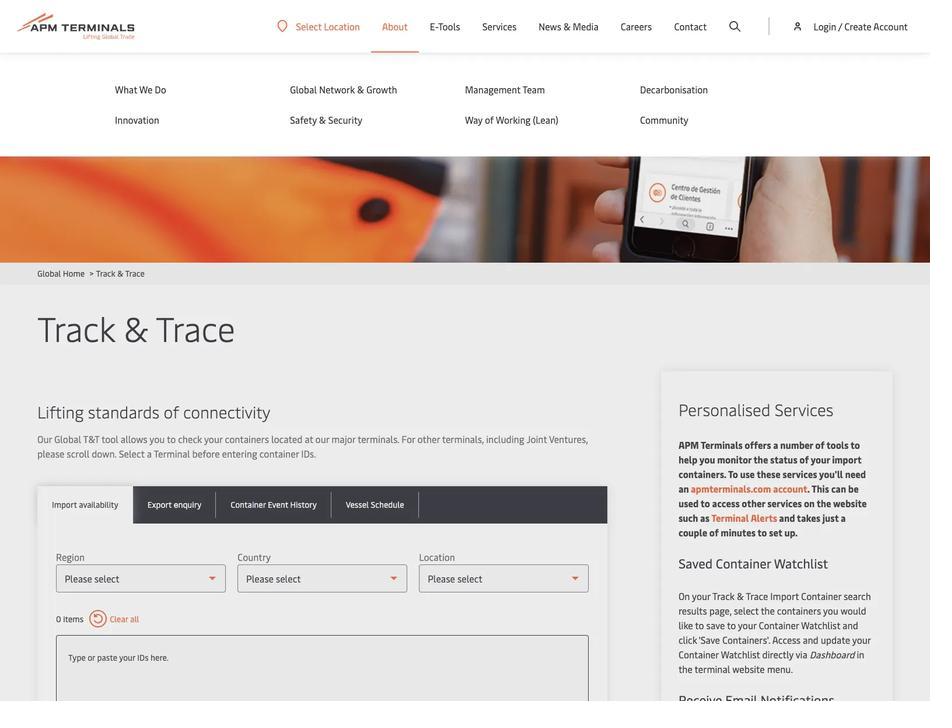 Task type: locate. For each thing, give the bounding box(es) containing it.
container down 'save
[[679, 648, 719, 661]]

1 horizontal spatial services
[[775, 398, 834, 420]]

0 vertical spatial website
[[834, 497, 867, 510]]

the right select
[[761, 604, 775, 617]]

a right just
[[841, 511, 846, 524]]

the left 'terminal'
[[679, 663, 693, 676]]

1 vertical spatial containers
[[778, 604, 822, 617]]

your up before
[[204, 433, 223, 445]]

a up status
[[774, 438, 779, 451]]

import up the access
[[771, 590, 799, 603]]

terminal down check
[[154, 447, 190, 460]]

global home > track & trace
[[37, 268, 145, 279]]

container left the event
[[231, 499, 266, 510]]

terminal
[[695, 663, 731, 676]]

to right like in the right bottom of the page
[[696, 619, 705, 632]]

you left would
[[824, 604, 839, 617]]

track right >
[[96, 268, 115, 279]]

vessel
[[346, 499, 369, 510]]

0 vertical spatial location
[[324, 20, 360, 32]]

1 horizontal spatial location
[[419, 551, 455, 563]]

global up scroll
[[54, 433, 81, 445]]

entering
[[222, 447, 257, 460]]

1 horizontal spatial select
[[296, 20, 322, 32]]

to up as
[[701, 497, 711, 510]]

e-tools button
[[430, 0, 460, 53]]

and down would
[[843, 619, 859, 632]]

just
[[823, 511, 839, 524]]

1 horizontal spatial website
[[834, 497, 867, 510]]

global
[[290, 83, 317, 96], [37, 268, 61, 279], [54, 433, 81, 445]]

we
[[139, 83, 153, 96]]

and up "via"
[[803, 633, 819, 646]]

1 vertical spatial other
[[742, 497, 766, 510]]

website down 'containers'.'
[[733, 663, 765, 676]]

import left availability
[[52, 499, 77, 510]]

you right allows
[[150, 433, 165, 445]]

services up the number
[[775, 398, 834, 420]]

0 vertical spatial other
[[418, 433, 440, 445]]

ids.
[[301, 447, 316, 460]]

global up safety
[[290, 83, 317, 96]]

to left set
[[758, 526, 767, 539]]

export
[[148, 499, 172, 510]]

services button
[[483, 0, 517, 53]]

0 horizontal spatial terminal
[[154, 447, 190, 460]]

1 horizontal spatial containers
[[778, 604, 822, 617]]

to inside apm terminals offers a number of tools to help you monitor the status of your import containers. to use these services you'll need an
[[851, 438, 861, 451]]

container inside button
[[231, 499, 266, 510]]

innovation link
[[115, 113, 267, 126]]

check
[[178, 433, 202, 445]]

a
[[774, 438, 779, 451], [147, 447, 152, 460], [841, 511, 846, 524]]

0 vertical spatial containers
[[225, 433, 269, 445]]

your up you'll
[[811, 453, 831, 466]]

all
[[130, 613, 139, 624]]

2 vertical spatial global
[[54, 433, 81, 445]]

1 horizontal spatial a
[[774, 438, 779, 451]]

minutes
[[721, 526, 756, 539]]

tt image
[[0, 53, 931, 263]]

safety
[[290, 113, 317, 126]]

0 vertical spatial trace
[[125, 268, 145, 279]]

you inside our global t&t tool allows you to check your containers located at our major terminals. for other terminals, including joint ventures, please scroll down. select a terminal before entering container ids.
[[150, 433, 165, 445]]

1 vertical spatial location
[[419, 551, 455, 563]]

country
[[238, 551, 271, 563]]

website down be
[[834, 497, 867, 510]]

community link
[[640, 113, 792, 126]]

you inside apm terminals offers a number of tools to help you monitor the status of your import containers. to use these services you'll need an
[[700, 453, 716, 466]]

the
[[754, 453, 769, 466], [817, 497, 832, 510], [761, 604, 775, 617], [679, 663, 693, 676]]

and
[[780, 511, 796, 524], [843, 619, 859, 632], [803, 633, 819, 646]]

watchlist down up.
[[774, 555, 829, 572]]

and up up.
[[780, 511, 796, 524]]

1 horizontal spatial trace
[[156, 305, 235, 351]]

of left tools
[[816, 438, 825, 451]]

terminal down access
[[712, 511, 749, 524]]

1 vertical spatial website
[[733, 663, 765, 676]]

be
[[849, 482, 859, 495]]

the down offers
[[754, 453, 769, 466]]

2 vertical spatial and
[[803, 633, 819, 646]]

paste
[[97, 652, 117, 663]]

website
[[834, 497, 867, 510], [733, 663, 765, 676]]

0 horizontal spatial other
[[418, 433, 440, 445]]

media
[[573, 20, 599, 33]]

1 vertical spatial import
[[771, 590, 799, 603]]

select
[[296, 20, 322, 32], [119, 447, 145, 460]]

containers up the access
[[778, 604, 822, 617]]

monitor
[[718, 453, 752, 466]]

of inside and takes just a couple of minutes to set up.
[[710, 526, 719, 539]]

0 horizontal spatial a
[[147, 447, 152, 460]]

0
[[56, 613, 61, 624]]

container event history button
[[216, 486, 332, 524]]

your up in
[[853, 633, 871, 646]]

a inside and takes just a couple of minutes to set up.
[[841, 511, 846, 524]]

0 vertical spatial services
[[783, 468, 818, 481]]

1 vertical spatial you
[[700, 453, 716, 466]]

1 vertical spatial services
[[768, 497, 802, 510]]

0 vertical spatial and
[[780, 511, 796, 524]]

0 horizontal spatial select
[[119, 447, 145, 460]]

to
[[167, 433, 176, 445], [851, 438, 861, 451], [701, 497, 711, 510], [758, 526, 767, 539], [696, 619, 705, 632], [727, 619, 736, 632]]

terminals.
[[358, 433, 400, 445]]

0 vertical spatial terminal
[[154, 447, 190, 460]]

1 horizontal spatial terminal
[[712, 511, 749, 524]]

2 horizontal spatial and
[[843, 619, 859, 632]]

containers up entering
[[225, 433, 269, 445]]

terminal inside our global t&t tool allows you to check your containers located at our major terminals. for other terminals, including joint ventures, please scroll down. select a terminal before entering container ids.
[[154, 447, 190, 460]]

type or paste your ids here.
[[68, 652, 169, 663]]

team
[[523, 83, 545, 96]]

other right for
[[418, 433, 440, 445]]

global left home
[[37, 268, 61, 279]]

services up . on the bottom right
[[783, 468, 818, 481]]

personalised
[[679, 398, 771, 420]]

an
[[679, 482, 689, 495]]

to right save
[[727, 619, 736, 632]]

0 horizontal spatial location
[[324, 20, 360, 32]]

these
[[757, 468, 781, 481]]

1 vertical spatial watchlist
[[802, 619, 841, 632]]

0 horizontal spatial website
[[733, 663, 765, 676]]

contact button
[[675, 0, 707, 53]]

track inside on your track & trace import container search results page, select the containers you would like to save to your container watchlist and click 'save containers'. access and update your container watchlist directly via
[[713, 590, 735, 603]]

1 vertical spatial services
[[775, 398, 834, 420]]

track down home
[[37, 305, 115, 351]]

access
[[773, 633, 801, 646]]

container up the access
[[759, 619, 800, 632]]

tab list
[[37, 486, 608, 524]]

1 vertical spatial and
[[843, 619, 859, 632]]

1 vertical spatial track
[[37, 305, 115, 351]]

track up 'page,'
[[713, 590, 735, 603]]

your up 'containers'.'
[[738, 619, 757, 632]]

a down allows
[[147, 447, 152, 460]]

the inside on your track & trace import container search results page, select the containers you would like to save to your container watchlist and click 'save containers'. access and update your container watchlist directly via
[[761, 604, 775, 617]]

on your track & trace import container search results page, select the containers you would like to save to your container watchlist and click 'save containers'. access and update your container watchlist directly via
[[679, 590, 872, 661]]

2 horizontal spatial trace
[[746, 590, 769, 603]]

your left ids on the bottom left
[[119, 652, 135, 663]]

couple
[[679, 526, 708, 539]]

&
[[564, 20, 571, 33], [357, 83, 364, 96], [319, 113, 326, 126], [117, 268, 123, 279], [124, 305, 148, 351], [737, 590, 744, 603]]

you
[[150, 433, 165, 445], [700, 453, 716, 466], [824, 604, 839, 617]]

your inside our global t&t tool allows you to check your containers located at our major terminals. for other terminals, including joint ventures, please scroll down. select a terminal before entering container ids.
[[204, 433, 223, 445]]

to up "import"
[[851, 438, 861, 451]]

0 horizontal spatial import
[[52, 499, 77, 510]]

of
[[485, 113, 494, 126], [164, 401, 179, 423], [816, 438, 825, 451], [800, 453, 809, 466], [710, 526, 719, 539]]

services down account
[[768, 497, 802, 510]]

0 horizontal spatial you
[[150, 433, 165, 445]]

services right tools at the left
[[483, 20, 517, 33]]

1 horizontal spatial you
[[700, 453, 716, 466]]

0 horizontal spatial containers
[[225, 433, 269, 445]]

the right "on"
[[817, 497, 832, 510]]

a inside apm terminals offers a number of tools to help you monitor the status of your import containers. to use these services you'll need an
[[774, 438, 779, 451]]

0 vertical spatial services
[[483, 20, 517, 33]]

services
[[483, 20, 517, 33], [775, 398, 834, 420]]

other
[[418, 433, 440, 445], [742, 497, 766, 510]]

personalised services
[[679, 398, 834, 420]]

services inside apm terminals offers a number of tools to help you monitor the status of your import containers. to use these services you'll need an
[[783, 468, 818, 481]]

export еnquiry
[[148, 499, 202, 510]]

before
[[192, 447, 220, 460]]

0 vertical spatial track
[[96, 268, 115, 279]]

news & media button
[[539, 0, 599, 53]]

1 vertical spatial global
[[37, 268, 61, 279]]

terminals,
[[442, 433, 484, 445]]

select inside our global t&t tool allows you to check your containers located at our major terminals. for other terminals, including joint ventures, please scroll down. select a terminal before entering container ids.
[[119, 447, 145, 460]]

watchlist down 'containers'.'
[[721, 648, 761, 661]]

0 horizontal spatial and
[[780, 511, 796, 524]]

2 vertical spatial you
[[824, 604, 839, 617]]

0 vertical spatial import
[[52, 499, 77, 510]]

a for couple
[[841, 511, 846, 524]]

1 horizontal spatial import
[[771, 590, 799, 603]]

help
[[679, 453, 698, 466]]

standards
[[88, 401, 160, 423]]

trace
[[125, 268, 145, 279], [156, 305, 235, 351], [746, 590, 769, 603]]

1 horizontal spatial and
[[803, 633, 819, 646]]

safety & security link
[[290, 113, 442, 126]]

the inside in the terminal website menu.
[[679, 663, 693, 676]]

1 vertical spatial select
[[119, 447, 145, 460]]

2 horizontal spatial you
[[824, 604, 839, 617]]

create
[[845, 20, 872, 33]]

of down as
[[710, 526, 719, 539]]

containers'.
[[723, 633, 771, 646]]

to
[[729, 468, 739, 481]]

management team
[[465, 83, 545, 96]]

to left check
[[167, 433, 176, 445]]

0 items
[[56, 613, 84, 624]]

the inside . this can be used to access other services on the website such as
[[817, 497, 832, 510]]

import inside button
[[52, 499, 77, 510]]

watchlist
[[774, 555, 829, 572], [802, 619, 841, 632], [721, 648, 761, 661]]

lifting standards of connectivity
[[37, 401, 271, 423]]

clear all
[[110, 613, 139, 624]]

decarbonisation link
[[640, 83, 792, 96]]

terminal
[[154, 447, 190, 460], [712, 511, 749, 524]]

network
[[319, 83, 355, 96]]

use
[[741, 468, 755, 481]]

services inside . this can be used to access other services on the website such as
[[768, 497, 802, 510]]

the inside apm terminals offers a number of tools to help you monitor the status of your import containers. to use these services you'll need an
[[754, 453, 769, 466]]

watchlist up update
[[802, 619, 841, 632]]

2 horizontal spatial a
[[841, 511, 846, 524]]

0 vertical spatial global
[[290, 83, 317, 96]]

other down apmterminals.com account on the right bottom
[[742, 497, 766, 510]]

0 vertical spatial watchlist
[[774, 555, 829, 572]]

2 vertical spatial track
[[713, 590, 735, 603]]

/
[[839, 20, 843, 33]]

ids
[[137, 652, 149, 663]]

you up the containers.
[[700, 453, 716, 466]]

1 horizontal spatial other
[[742, 497, 766, 510]]

global for global home > track & trace
[[37, 268, 61, 279]]

container up would
[[802, 590, 842, 603]]

0 horizontal spatial services
[[483, 20, 517, 33]]

0 vertical spatial you
[[150, 433, 165, 445]]

. this can be used to access other services on the website such as
[[679, 482, 867, 524]]

2 vertical spatial trace
[[746, 590, 769, 603]]

website inside . this can be used to access other services on the website such as
[[834, 497, 867, 510]]



Task type: vqa. For each thing, say whether or not it's contained in the screenshot.
right 'Location'
yes



Task type: describe. For each thing, give the bounding box(es) containing it.
to inside . this can be used to access other services on the website such as
[[701, 497, 711, 510]]

your up results
[[692, 590, 711, 603]]

takes
[[797, 511, 821, 524]]

security
[[328, 113, 363, 126]]

apmterminals.com account
[[689, 482, 808, 495]]

to inside our global t&t tool allows you to check your containers located at our major terminals. for other terminals, including joint ventures, please scroll down. select a terminal before entering container ids.
[[167, 433, 176, 445]]

do
[[155, 83, 166, 96]]

vessel schedule button
[[332, 486, 419, 524]]

to inside and takes just a couple of minutes to set up.
[[758, 526, 767, 539]]

saved
[[679, 555, 713, 572]]

news
[[539, 20, 562, 33]]

you'll
[[820, 468, 844, 481]]

import inside on your track & trace import container search results page, select the containers you would like to save to your container watchlist and click 'save containers'. access and update your container watchlist directly via
[[771, 590, 799, 603]]

& inside popup button
[[564, 20, 571, 33]]

login
[[814, 20, 837, 33]]

access
[[713, 497, 740, 510]]

and inside and takes just a couple of minutes to set up.
[[780, 511, 796, 524]]

what we do
[[115, 83, 166, 96]]

schedule
[[371, 499, 404, 510]]

of down the number
[[800, 453, 809, 466]]

here.
[[151, 652, 169, 663]]

major
[[332, 433, 356, 445]]

e-tools
[[430, 20, 460, 33]]

please
[[37, 447, 64, 460]]

down.
[[92, 447, 117, 460]]

safety & security
[[290, 113, 363, 126]]

or
[[88, 652, 95, 663]]

global inside our global t&t tool allows you to check your containers located at our major terminals. for other terminals, including joint ventures, please scroll down. select a terminal before entering container ids.
[[54, 433, 81, 445]]

contact
[[675, 20, 707, 33]]

import availability
[[52, 499, 118, 510]]

dashboard
[[810, 648, 855, 661]]

number
[[781, 438, 814, 451]]

about button
[[382, 0, 408, 53]]

management
[[465, 83, 521, 96]]

items
[[63, 613, 84, 624]]

apm
[[679, 438, 699, 451]]

containers inside our global t&t tool allows you to check your containers located at our major terminals. for other terminals, including joint ventures, please scroll down. select a terminal before entering container ids.
[[225, 433, 269, 445]]

save
[[707, 619, 725, 632]]

search
[[844, 590, 872, 603]]

2 vertical spatial watchlist
[[721, 648, 761, 661]]

in
[[857, 648, 865, 661]]

set
[[770, 526, 783, 539]]

decarbonisation
[[640, 83, 708, 96]]

a inside our global t&t tool allows you to check your containers located at our major terminals. for other terminals, including joint ventures, please scroll down. select a terminal before entering container ids.
[[147, 447, 152, 460]]

event
[[268, 499, 288, 510]]

1 vertical spatial trace
[[156, 305, 235, 351]]

container down minutes
[[716, 555, 772, 572]]

your inside apm terminals offers a number of tools to help you monitor the status of your import containers. to use these services you'll need an
[[811, 453, 831, 466]]

up.
[[785, 526, 798, 539]]

on
[[805, 497, 815, 510]]

select
[[734, 604, 759, 617]]

connectivity
[[183, 401, 271, 423]]

global for global network & growth
[[290, 83, 317, 96]]

track & trace
[[37, 305, 235, 351]]

at
[[305, 433, 313, 445]]

region
[[56, 551, 85, 563]]

careers button
[[621, 0, 652, 53]]

website inside in the terminal website menu.
[[733, 663, 765, 676]]

other inside our global t&t tool allows you to check your containers located at our major terminals. for other terminals, including joint ventures, please scroll down. select a terminal before entering container ids.
[[418, 433, 440, 445]]

menu.
[[768, 663, 794, 676]]

еnquiry
[[174, 499, 202, 510]]

clear all button
[[89, 610, 139, 628]]

alerts
[[751, 511, 778, 524]]

you inside on your track & trace import container search results page, select the containers you would like to save to your container watchlist and click 'save containers'. access and update your container watchlist directly via
[[824, 604, 839, 617]]

apmterminals.com
[[691, 482, 772, 495]]

our
[[316, 433, 330, 445]]

innovation
[[115, 113, 159, 126]]

type
[[68, 652, 86, 663]]

import availability button
[[37, 486, 133, 524]]

and takes just a couple of minutes to set up.
[[679, 511, 846, 539]]

way
[[465, 113, 483, 126]]

for
[[402, 433, 415, 445]]

'save
[[699, 633, 720, 646]]

including
[[486, 433, 525, 445]]

global network & growth link
[[290, 83, 442, 96]]

select location
[[296, 20, 360, 32]]

vessel schedule
[[346, 499, 404, 510]]

container
[[260, 447, 299, 460]]

login / create account
[[814, 20, 908, 33]]

directly
[[763, 648, 794, 661]]

containers.
[[679, 468, 727, 481]]

availability
[[79, 499, 118, 510]]

our global t&t tool allows you to check your containers located at our major terminals. for other terminals, including joint ventures, please scroll down. select a terminal before entering container ids.
[[37, 433, 588, 460]]

& inside on your track & trace import container search results page, select the containers you would like to save to your container watchlist and click 'save containers'. access and update your container watchlist directly via
[[737, 590, 744, 603]]

this
[[812, 482, 830, 495]]

0 horizontal spatial trace
[[125, 268, 145, 279]]

containers inside on your track & trace import container search results page, select the containers you would like to save to your container watchlist and click 'save containers'. access and update your container watchlist directly via
[[778, 604, 822, 617]]

working
[[496, 113, 531, 126]]

would
[[841, 604, 867, 617]]

import
[[833, 453, 862, 466]]

community
[[640, 113, 689, 126]]

.
[[808, 482, 810, 495]]

of right way
[[485, 113, 494, 126]]

of up check
[[164, 401, 179, 423]]

tools
[[438, 20, 460, 33]]

0 vertical spatial select
[[296, 20, 322, 32]]

>
[[90, 268, 94, 279]]

can
[[832, 482, 847, 495]]

tools
[[827, 438, 849, 451]]

a for number
[[774, 438, 779, 451]]

1 vertical spatial terminal
[[712, 511, 749, 524]]

(lean)
[[533, 113, 559, 126]]

tab list containing import availability
[[37, 486, 608, 524]]

other inside . this can be used to access other services on the website such as
[[742, 497, 766, 510]]

located
[[271, 433, 303, 445]]

what
[[115, 83, 137, 96]]

trace inside on your track & trace import container search results page, select the containers you would like to save to your container watchlist and click 'save containers'. access and update your container watchlist directly via
[[746, 590, 769, 603]]

account
[[774, 482, 808, 495]]

saved container watchlist
[[679, 555, 829, 572]]

on
[[679, 590, 690, 603]]



